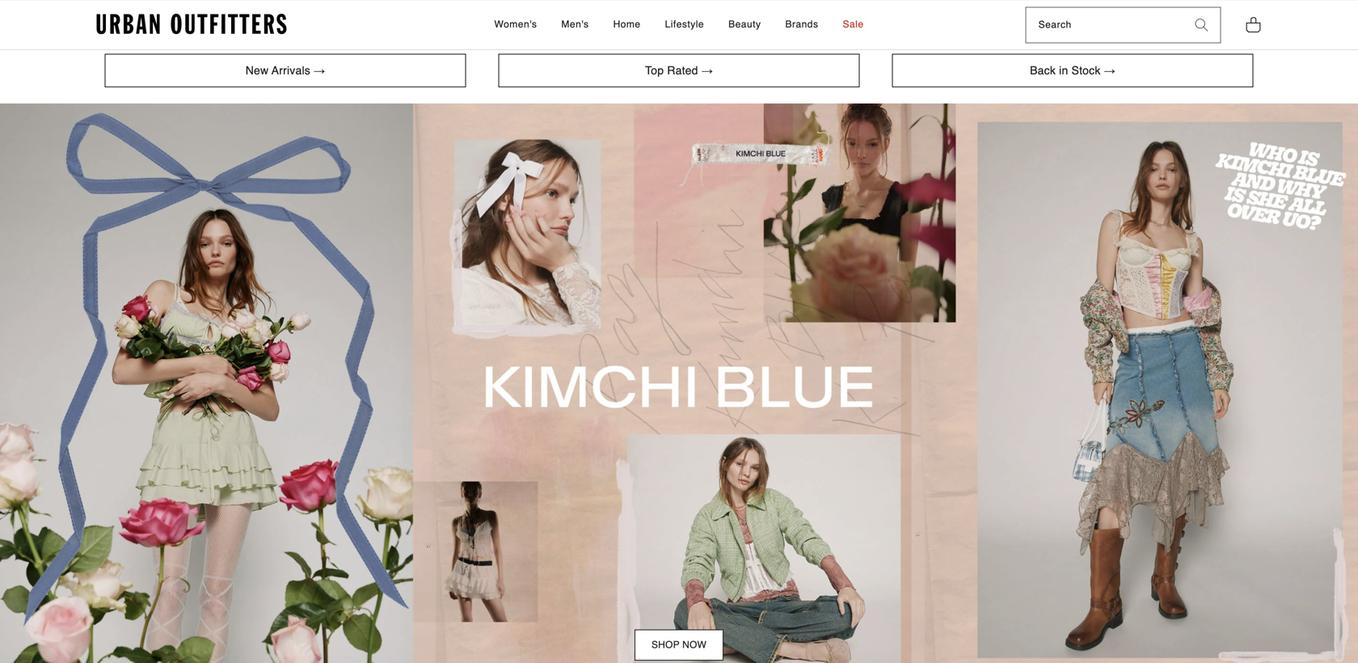 Task type: vqa. For each thing, say whether or not it's contained in the screenshot.
Zoom In image
no



Task type: describe. For each thing, give the bounding box(es) containing it.
sale
[[843, 19, 864, 30]]

top rated →
[[645, 64, 713, 77]]

men's link
[[553, 1, 597, 49]]

brands
[[785, 19, 819, 30]]

search image
[[1195, 19, 1208, 32]]

stock
[[1072, 64, 1101, 77]]

women's
[[494, 19, 537, 30]]

beauty
[[729, 19, 761, 30]]

in
[[1059, 64, 1068, 77]]

now
[[683, 639, 707, 650]]

home link
[[605, 1, 649, 49]]

main navigation element
[[349, 1, 1010, 49]]

shop
[[652, 639, 680, 650]]

back in stock →
[[1030, 64, 1116, 77]]

3 → from the left
[[1104, 64, 1116, 77]]

shop now link
[[635, 629, 724, 661]]

rated
[[667, 64, 698, 77]]

brands link
[[777, 1, 827, 49]]



Task type: locate. For each thing, give the bounding box(es) containing it.
→ right arrivals
[[314, 64, 325, 77]]

top rated → link
[[498, 54, 860, 87]]

 image
[[0, 103, 1358, 663]]

back
[[1030, 64, 1056, 77]]

top
[[645, 64, 664, 77]]

→ for top rated →
[[702, 64, 713, 77]]

None search field
[[1027, 8, 1183, 42]]

my shopping bag image
[[1246, 15, 1262, 33]]

→ right 'rated'
[[702, 64, 713, 77]]

1 horizontal spatial →
[[702, 64, 713, 77]]

arrivals
[[272, 64, 310, 77]]

0 horizontal spatial →
[[314, 64, 325, 77]]

Search text field
[[1027, 8, 1183, 42]]

shop now
[[652, 639, 707, 650]]

back in stock → link
[[892, 54, 1254, 87]]

lifestyle link
[[657, 1, 712, 49]]

new arrivals →
[[246, 64, 325, 77]]

women's link
[[486, 1, 545, 49]]

urban outfitters image
[[97, 14, 287, 35]]

2 → from the left
[[702, 64, 713, 77]]

→
[[314, 64, 325, 77], [702, 64, 713, 77], [1104, 64, 1116, 77]]

new
[[246, 64, 269, 77]]

sale link
[[835, 1, 872, 49]]

beauty link
[[721, 1, 769, 49]]

2 horizontal spatial →
[[1104, 64, 1116, 77]]

lifestyle
[[665, 19, 704, 30]]

1 → from the left
[[314, 64, 325, 77]]

price point image
[[97, 0, 1262, 37]]

home
[[613, 19, 641, 30]]

→ for new arrivals →
[[314, 64, 325, 77]]

new arrivals → link
[[105, 54, 466, 87]]

men's
[[561, 19, 589, 30]]

→ right the stock
[[1104, 64, 1116, 77]]



